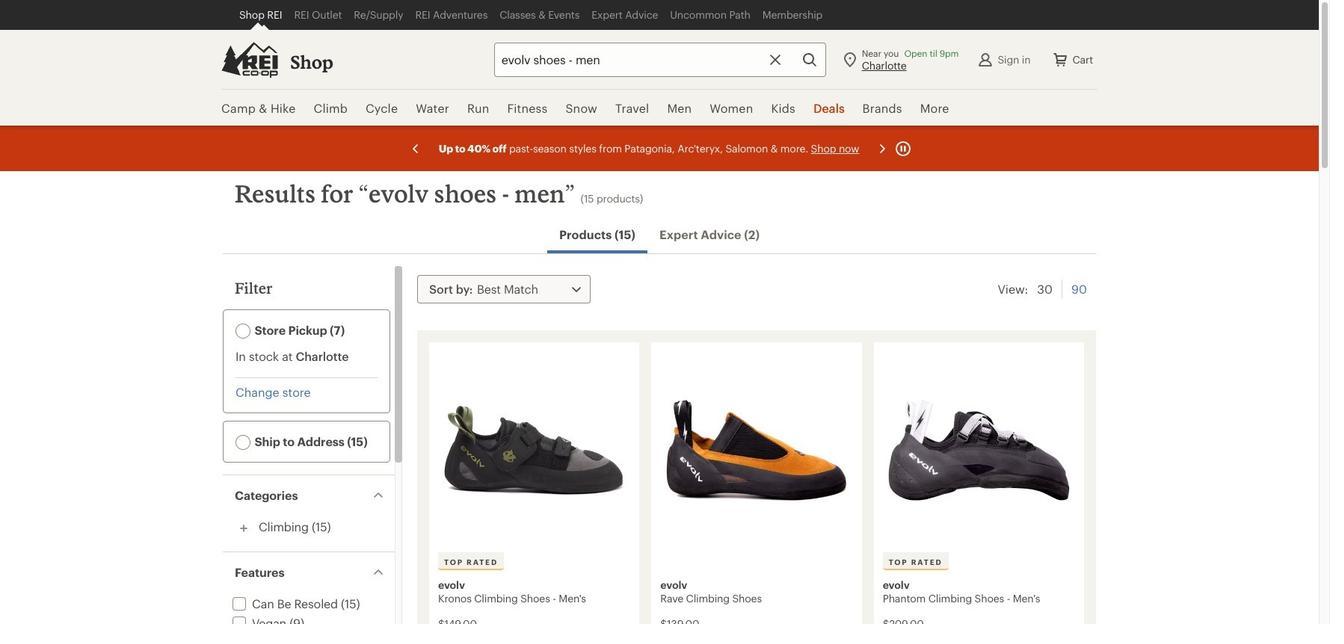 Task type: describe. For each thing, give the bounding box(es) containing it.
search image
[[801, 50, 819, 68]]

shopping cart is empty image
[[1052, 50, 1070, 68]]

evolv rave climbing shoes 0 image
[[661, 352, 853, 550]]

evolv kronos climbing shoes - men's 0 image
[[438, 352, 631, 550]]

toggle climbing sub-items image
[[235, 520, 253, 538]]

evolv phantom climbing shoes - men's 0 image
[[883, 352, 1076, 550]]



Task type: locate. For each thing, give the bounding box(es) containing it.
banner
[[0, 0, 1319, 127]]

pause banner message scrolling image
[[895, 139, 913, 157]]

next message image
[[874, 139, 892, 157]]

clear search image
[[766, 50, 784, 68]]

previous message image
[[407, 139, 425, 157]]

rei co-op, go to rei.com home page image
[[221, 42, 278, 77]]

add filter: ship to address (15) image
[[236, 435, 251, 450]]

None field
[[494, 42, 826, 77]]

None search field
[[467, 42, 826, 77]]

promotional messages marquee
[[0, 126, 1319, 171]]

Search for great gear & clothing text field
[[494, 42, 826, 77]]



Task type: vqa. For each thing, say whether or not it's contained in the screenshot.
evolv Rave Climbing Shoes 0 image
yes



